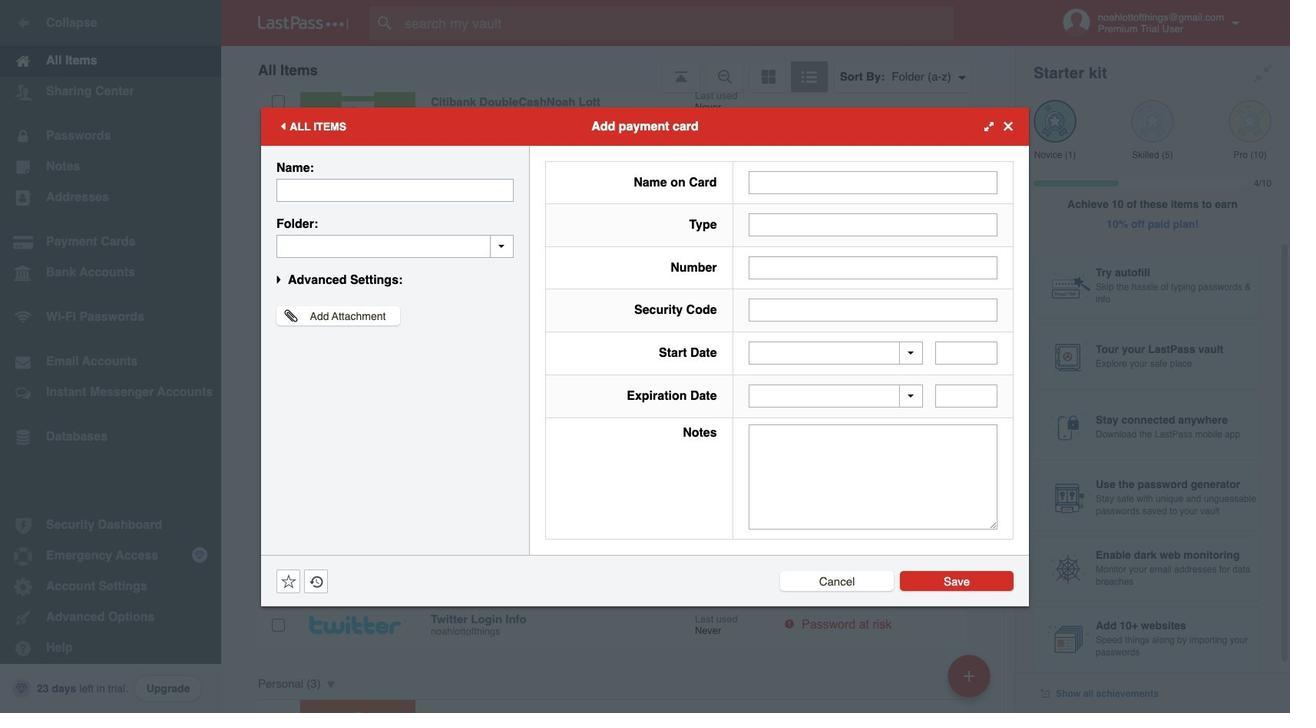 Task type: locate. For each thing, give the bounding box(es) containing it.
search my vault text field
[[370, 6, 984, 40]]

dialog
[[261, 107, 1029, 606]]

None text field
[[749, 171, 998, 194], [935, 342, 998, 365], [935, 385, 998, 408], [749, 171, 998, 194], [935, 342, 998, 365], [935, 385, 998, 408]]

lastpass image
[[258, 16, 349, 30]]

None text field
[[276, 179, 514, 202], [749, 214, 998, 237], [276, 235, 514, 258], [749, 256, 998, 279], [749, 299, 998, 322], [749, 424, 998, 530], [276, 179, 514, 202], [749, 214, 998, 237], [276, 235, 514, 258], [749, 256, 998, 279], [749, 299, 998, 322], [749, 424, 998, 530]]

Search search field
[[370, 6, 984, 40]]

vault options navigation
[[221, 46, 1015, 92]]

new item image
[[964, 671, 975, 682]]

new item navigation
[[942, 651, 1000, 713]]



Task type: vqa. For each thing, say whether or not it's contained in the screenshot.
'Password Field'
no



Task type: describe. For each thing, give the bounding box(es) containing it.
main navigation navigation
[[0, 0, 221, 713]]



